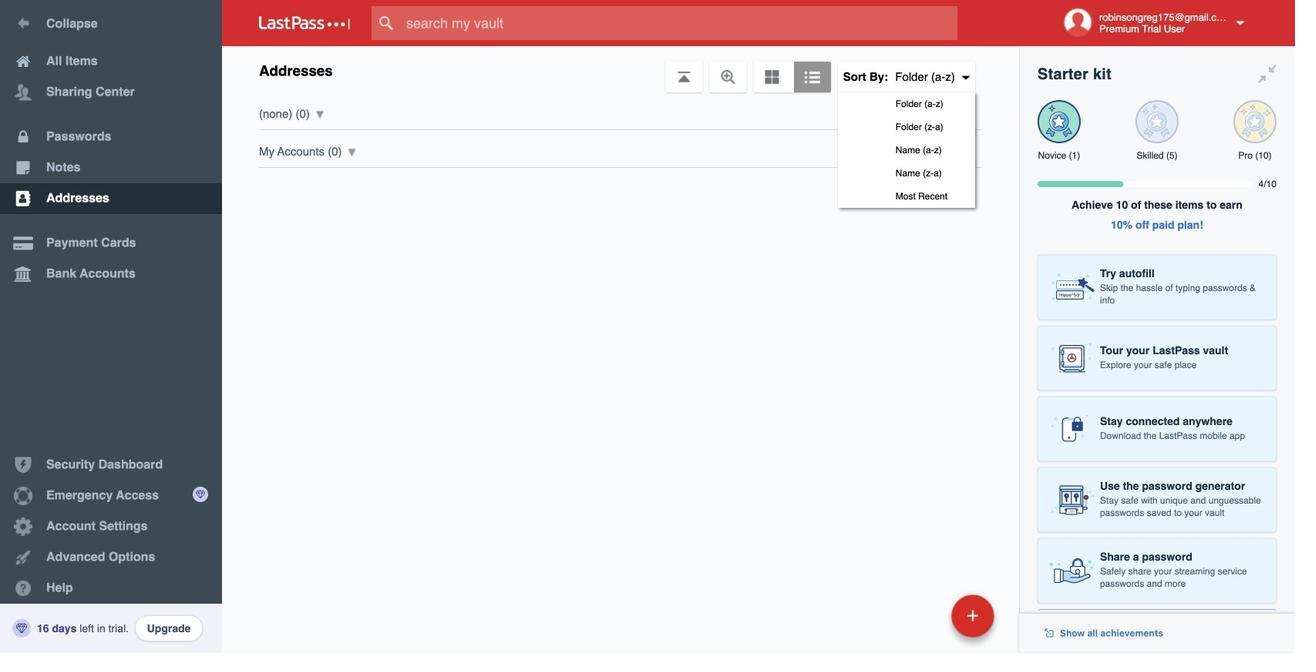 Task type: describe. For each thing, give the bounding box(es) containing it.
main navigation navigation
[[0, 0, 222, 654]]

lastpass image
[[259, 16, 350, 30]]

new item element
[[846, 595, 1000, 638]]



Task type: locate. For each thing, give the bounding box(es) containing it.
vault options navigation
[[222, 46, 1019, 208]]

new item navigation
[[846, 591, 1004, 654]]

search my vault text field
[[372, 6, 988, 40]]

Search search field
[[372, 6, 988, 40]]



Task type: vqa. For each thing, say whether or not it's contained in the screenshot.
Main navigation Navigation
yes



